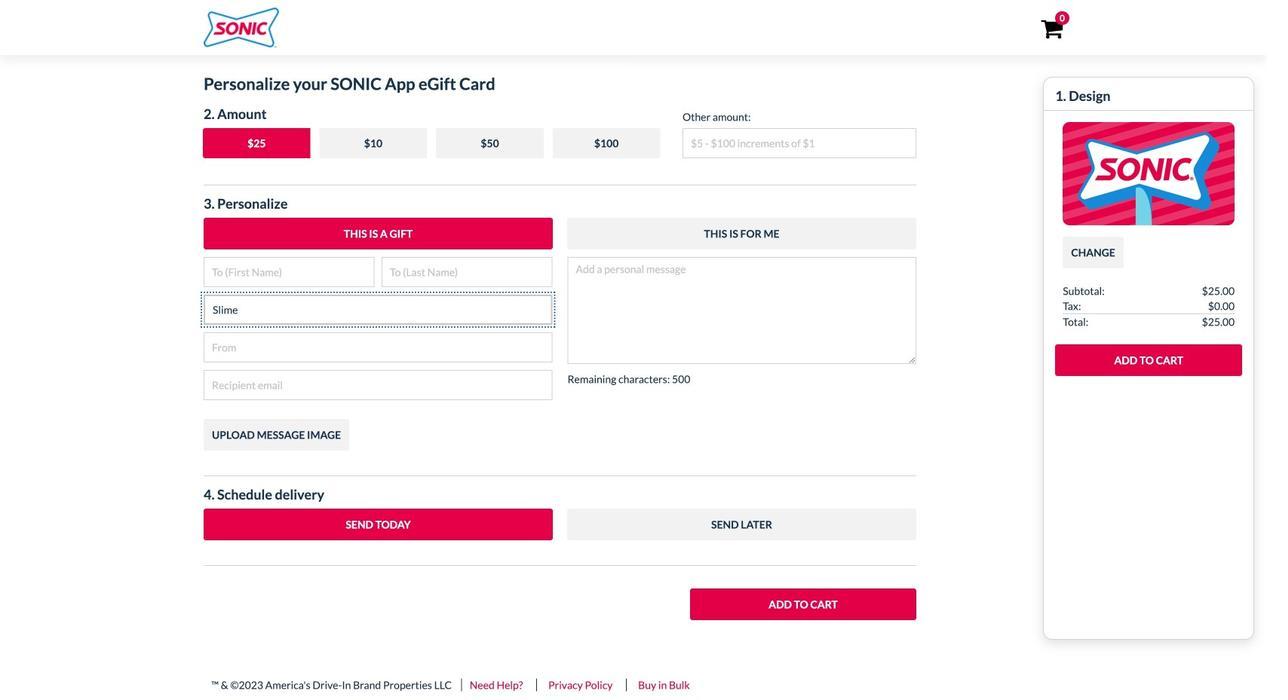 Task type: describe. For each thing, give the bounding box(es) containing it.
To (First Name) text field
[[204, 257, 375, 287]]

To (Last Name) text field
[[382, 257, 553, 287]]



Task type: locate. For each thing, give the bounding box(es) containing it.
sonic logo selected card design image
[[1063, 122, 1235, 225]]

$5 - $100 increments of $1 text field
[[683, 128, 917, 158]]

From text field
[[204, 333, 553, 363]]

To (Nickname) text field
[[204, 295, 553, 325]]

cart icon image
[[1041, 20, 1064, 39]]

Recipient email text field
[[204, 370, 553, 401]]

main content
[[192, 68, 1255, 641]]

Add a personal message text field
[[568, 257, 917, 364]]



Task type: vqa. For each thing, say whether or not it's contained in the screenshot.
Add a personal message text box
yes



